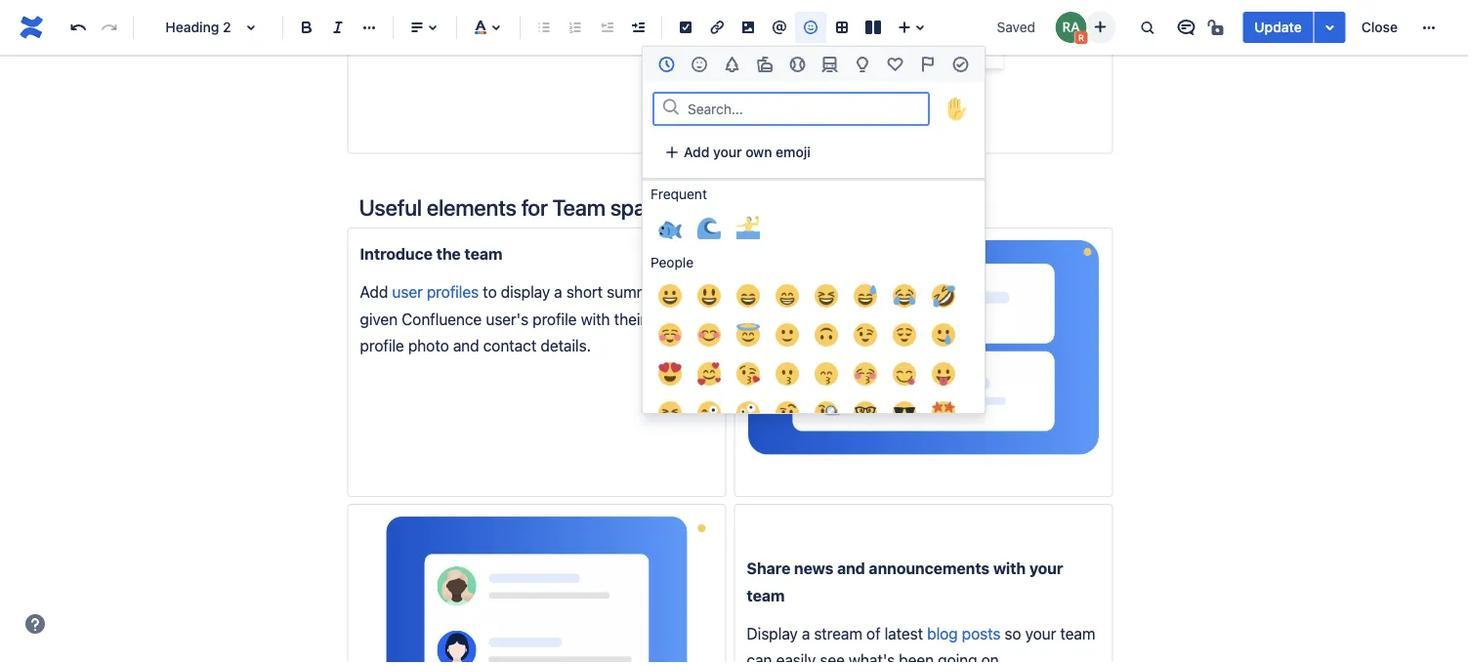 Task type: vqa. For each thing, say whether or not it's contained in the screenshot.
GETTING STARTED IN CONFLUENCE | CONFLUENCE | ATLASSIAN link
no



Task type: locate. For each thing, give the bounding box(es) containing it.
a right :grinning: icon
[[694, 283, 702, 301]]

:face_with_raised_eyebrow: image
[[776, 402, 799, 425]]

profile
[[533, 309, 577, 328], [360, 336, 404, 355]]

latest
[[885, 624, 923, 643]]

emoji picker dialog
[[642, 46, 986, 663]]

add your own emoji button
[[653, 137, 822, 168]]

photo
[[408, 336, 449, 355]]

:fish: image
[[658, 216, 682, 239]]

0 vertical spatial and
[[453, 336, 479, 355]]

with
[[581, 309, 610, 328], [993, 559, 1026, 578]]

close
[[1362, 19, 1398, 35]]

:grinning: image
[[658, 284, 682, 308]]

numbered list ⌘⇧7 image
[[564, 16, 587, 39]]

blog posts link
[[927, 624, 1001, 643]]

introduce the team
[[360, 244, 503, 263]]

:zany_face: image
[[737, 402, 760, 425]]

your inside share news and announcements with your team
[[1029, 559, 1063, 578]]

2
[[223, 19, 231, 35]]

so your team can easily see what's been going on.
[[747, 624, 1099, 663]]

italic ⌘i image
[[326, 16, 350, 39]]

emoji
[[776, 144, 811, 160]]

:stuck_out_tongue: image
[[932, 362, 955, 386]]

0 horizontal spatial with
[[581, 309, 610, 328]]

and right news
[[837, 559, 865, 578]]

:kissing: image
[[776, 362, 799, 386]]

1 horizontal spatial with
[[993, 559, 1026, 578]]

1 vertical spatial team
[[747, 586, 785, 604]]

share news and announcements with your team
[[747, 559, 1067, 604]]

display
[[501, 283, 550, 301]]

profile up 'details.'
[[533, 309, 577, 328]]

a
[[554, 283, 562, 301], [694, 283, 702, 301], [802, 624, 810, 643]]

team for so your team can easily see what's been going on.
[[1060, 624, 1095, 643]]

confluence image
[[16, 12, 47, 43], [16, 12, 47, 43]]

2 horizontal spatial a
[[802, 624, 810, 643]]

1 vertical spatial profile
[[360, 336, 404, 355]]

add
[[684, 144, 710, 160], [360, 283, 388, 301]]

team inside share news and announcements with your team
[[747, 586, 785, 604]]

heading 2 button
[[142, 6, 275, 49]]

a up easily
[[802, 624, 810, 643]]

and inside share news and announcements with your team
[[837, 559, 865, 578]]

2 vertical spatial team
[[1060, 624, 1095, 643]]

1 horizontal spatial and
[[837, 559, 865, 578]]

people image
[[688, 53, 711, 76]]

frequent image
[[655, 53, 679, 76]]

layouts image
[[862, 16, 885, 39]]

your inside button
[[713, 144, 742, 160]]

given
[[360, 309, 398, 328]]

1 vertical spatial with
[[993, 559, 1026, 578]]

0 horizontal spatial and
[[453, 336, 479, 355]]

and
[[453, 336, 479, 355], [837, 559, 865, 578]]

:kissing_closed_eyes: image
[[854, 362, 877, 386]]

team
[[464, 244, 503, 263], [747, 586, 785, 604], [1060, 624, 1095, 643]]

:heart_eyes: image
[[658, 362, 682, 386]]

1 vertical spatial and
[[837, 559, 865, 578]]

their
[[614, 309, 646, 328]]

of inside to display a short summary of a given confluence user's profile with their role, profile photo and contact details.
[[676, 283, 690, 301]]

align left image
[[405, 16, 429, 39]]

2 vertical spatial your
[[1025, 624, 1056, 643]]

blog
[[927, 624, 958, 643]]

of left :smiley: icon on the top
[[676, 283, 690, 301]]

going
[[938, 651, 977, 663]]

0 horizontal spatial team
[[464, 244, 503, 263]]

1 horizontal spatial team
[[747, 586, 785, 604]]

team
[[553, 194, 606, 220]]

1 horizontal spatial of
[[866, 624, 881, 643]]

team right the
[[464, 244, 503, 263]]

announcements
[[869, 559, 990, 578]]

space
[[610, 194, 669, 220]]

:smiling_face_with_tear: image
[[932, 323, 955, 347]]

with up so on the bottom right of the page
[[993, 559, 1026, 578]]

:rofl: image
[[932, 284, 955, 308]]

0 vertical spatial team
[[464, 244, 503, 263]]

0 vertical spatial your
[[713, 144, 742, 160]]

objects image
[[851, 53, 874, 76]]

0 vertical spatial of
[[676, 283, 690, 301]]

and down confluence
[[453, 336, 479, 355]]

of up the what's
[[866, 624, 881, 643]]

with down 'short'
[[581, 309, 610, 328]]

0 vertical spatial with
[[581, 309, 610, 328]]

0 horizontal spatial of
[[676, 283, 690, 301]]

user's
[[486, 309, 529, 328]]

easily
[[776, 651, 816, 663]]

:stuck_out_tongue_closed_eyes: image
[[658, 402, 682, 425]]

people
[[651, 254, 694, 271]]

close button
[[1350, 12, 1410, 43]]

add for add user profiles
[[360, 283, 388, 301]]

0 horizontal spatial profile
[[360, 336, 404, 355]]

0 horizontal spatial a
[[554, 283, 562, 301]]

your
[[713, 144, 742, 160], [1029, 559, 1063, 578], [1025, 624, 1056, 643]]

:joy: image
[[893, 284, 916, 308]]

of
[[676, 283, 690, 301], [866, 624, 881, 643]]

choose an emoji category tab list
[[643, 47, 985, 82]]

:relieved: image
[[893, 323, 916, 347]]

action item image
[[674, 16, 697, 39]]

:sunglasses: image
[[893, 402, 916, 425]]

1 horizontal spatial add
[[684, 144, 710, 160]]

add your own emoji
[[684, 144, 811, 160]]

see
[[820, 651, 845, 663]]

:smile: image
[[737, 284, 760, 308]]

table image
[[830, 16, 854, 39]]

:yum: image
[[893, 362, 916, 386]]

2 horizontal spatial team
[[1060, 624, 1095, 643]]

team inside so your team can easily see what's been going on.
[[1060, 624, 1095, 643]]

your inside so your team can easily see what's been going on.
[[1025, 624, 1056, 643]]

team right so on the bottom right of the page
[[1060, 624, 1095, 643]]

team down share at the bottom of page
[[747, 586, 785, 604]]

can
[[747, 651, 772, 663]]

bold ⌘b image
[[295, 16, 318, 39]]

:wink: image
[[854, 323, 877, 347]]

comment icon image
[[1175, 16, 1198, 39]]

food & drink image
[[753, 53, 777, 76]]

useful
[[359, 194, 422, 220]]

:star_struck: image
[[932, 402, 955, 425]]

indent tab image
[[626, 16, 650, 39]]

emojis actions and list panel tab panel
[[643, 82, 985, 663]]

add up frequent
[[684, 144, 710, 160]]

been
[[899, 651, 934, 663]]

1 vertical spatial your
[[1029, 559, 1063, 578]]

1 vertical spatial add
[[360, 283, 388, 301]]

so
[[1005, 624, 1021, 643]]

:face_with_monocle: image
[[815, 402, 838, 425]]

0 vertical spatial add
[[684, 144, 710, 160]]

0 vertical spatial profile
[[533, 309, 577, 328]]

find and replace image
[[1135, 16, 1159, 39]]

1 vertical spatial of
[[866, 624, 881, 643]]

0 horizontal spatial add
[[360, 283, 388, 301]]

a left 'short'
[[554, 283, 562, 301]]

profile down given
[[360, 336, 404, 355]]

useful elements for team space
[[359, 194, 669, 220]]

stream
[[814, 624, 862, 643]]

details.
[[541, 336, 591, 355]]

add inside button
[[684, 144, 710, 160]]

add up given
[[360, 283, 388, 301]]

on.
[[981, 651, 1003, 663]]



Task type: describe. For each thing, give the bounding box(es) containing it.
:nerd: image
[[854, 402, 877, 425]]

frequent
[[651, 186, 707, 202]]

activity image
[[786, 53, 809, 76]]

redo ⌘⇧z image
[[98, 16, 121, 39]]

your for team
[[1025, 624, 1056, 643]]

:relaxed: image
[[658, 323, 682, 347]]

Emoji name field
[[682, 95, 928, 122]]

elements
[[427, 194, 517, 220]]

profiles
[[427, 283, 479, 301]]

your for own
[[713, 144, 742, 160]]

:stuck_out_tongue_winking_eye: image
[[697, 402, 721, 425]]

with inside to display a short summary of a given confluence user's profile with their role, profile photo and contact details.
[[581, 309, 610, 328]]

:slight_smile: image
[[776, 323, 799, 347]]

and inside to display a short summary of a given confluence user's profile with their role, profile photo and contact details.
[[453, 336, 479, 355]]

update button
[[1243, 12, 1314, 43]]

:kissing_heart: image
[[737, 362, 760, 386]]

the
[[436, 244, 461, 263]]

to
[[483, 283, 497, 301]]

:grin: image
[[776, 284, 799, 308]]

mention image
[[768, 16, 791, 39]]

:smiling_face_with_3_hearts: image
[[697, 362, 721, 386]]

add for add your own emoji
[[684, 144, 710, 160]]

undo ⌘z image
[[66, 16, 90, 39]]

saved
[[997, 19, 1036, 35]]

news
[[794, 559, 834, 578]]

display
[[747, 624, 798, 643]]

introduce
[[360, 244, 433, 263]]

bullet list ⌘⇧8 image
[[532, 16, 556, 39]]

update
[[1255, 19, 1302, 35]]

no restrictions image
[[1206, 16, 1229, 39]]

:ocean: image
[[697, 216, 721, 239]]

:raised_hand: image
[[940, 91, 975, 127]]

:smiley: image
[[697, 284, 721, 308]]

add image, video, or file image
[[737, 16, 760, 39]]

add user profiles
[[360, 283, 479, 301]]

link image
[[705, 16, 729, 39]]

short
[[566, 283, 603, 301]]

to display a short summary of a given confluence user's profile with their role, profile photo and contact details.
[[360, 283, 706, 355]]

more image
[[1417, 16, 1441, 39]]

for
[[521, 194, 548, 220]]

share
[[747, 559, 791, 578]]

1 horizontal spatial a
[[694, 283, 702, 301]]

user profiles link
[[392, 283, 479, 301]]

ruby anderson image
[[1055, 12, 1087, 43]]

adjust update settings image
[[1319, 16, 1342, 39]]

team for introduce the team
[[464, 244, 503, 263]]

:upside_down: image
[[815, 323, 838, 347]]

role,
[[650, 309, 680, 328]]

:man_playing_water_polo: image
[[737, 216, 760, 239]]

summary
[[607, 283, 672, 301]]

nature image
[[720, 53, 744, 76]]

with inside share news and announcements with your team
[[993, 559, 1026, 578]]

more formatting image
[[358, 16, 381, 39]]

:blush: image
[[697, 323, 721, 347]]

user
[[392, 283, 423, 301]]

own
[[746, 144, 772, 160]]

outdent ⇧tab image
[[595, 16, 618, 39]]

:raised_hand: image
[[946, 97, 969, 121]]

symbols image
[[884, 53, 907, 76]]

invite to edit image
[[1089, 15, 1112, 39]]

heading
[[165, 19, 219, 35]]

productivity image
[[949, 53, 972, 76]]

display a stream of latest blog posts
[[747, 624, 1001, 643]]

travel & places image
[[818, 53, 842, 76]]

help image
[[23, 613, 47, 636]]

what's
[[849, 651, 895, 663]]

flags image
[[916, 53, 940, 76]]

:laughing: image
[[815, 284, 838, 308]]

confluence
[[402, 309, 482, 328]]

:innocent: image
[[737, 323, 760, 347]]

:sweat_smile: image
[[854, 284, 877, 308]]

emoji image
[[799, 16, 823, 39]]

posts
[[962, 624, 1001, 643]]

heading 2
[[165, 19, 231, 35]]

:kissing_smiling_eyes: image
[[815, 362, 838, 386]]

1 horizontal spatial profile
[[533, 309, 577, 328]]

contact
[[483, 336, 537, 355]]



